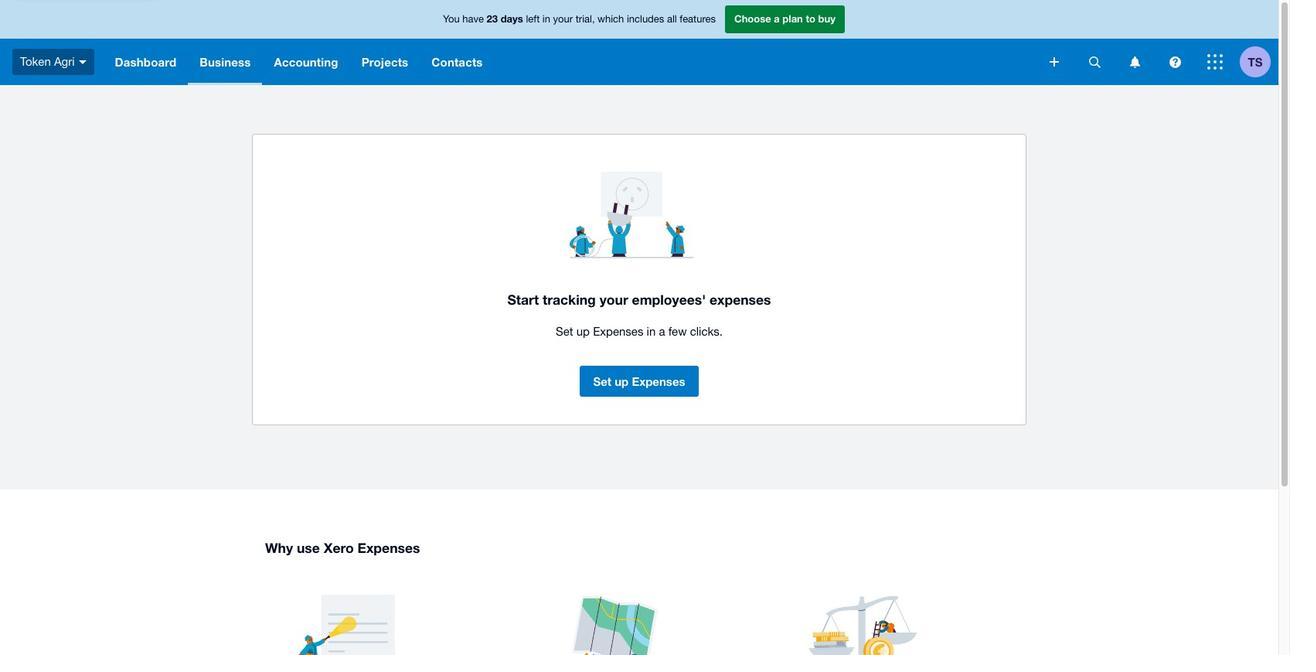 Task type: describe. For each thing, give the bounding box(es) containing it.
token
[[20, 55, 51, 68]]

you
[[443, 13, 460, 25]]

projects button
[[350, 39, 420, 85]]

business button
[[188, 39, 263, 85]]

expenses for set up expenses
[[632, 374, 686, 388]]

23
[[487, 13, 498, 25]]

agri
[[54, 55, 75, 68]]

1 horizontal spatial a
[[774, 13, 780, 25]]

accounting
[[274, 55, 338, 69]]

business
[[200, 55, 251, 69]]

use
[[297, 540, 320, 556]]

set up expenses
[[593, 374, 686, 388]]

days
[[501, 13, 523, 25]]

features
[[680, 13, 716, 25]]

set for set up expenses in a few clicks.
[[556, 325, 574, 338]]

1 horizontal spatial in
[[647, 325, 656, 338]]

in inside you have 23 days left in your trial, which includes all features
[[543, 13, 551, 25]]

trial,
[[576, 13, 595, 25]]

projects
[[362, 55, 409, 69]]

token agri
[[20, 55, 75, 68]]

2 vertical spatial expenses
[[358, 540, 420, 556]]

which
[[598, 13, 624, 25]]

buy
[[819, 13, 836, 25]]

choose a plan to buy
[[735, 13, 836, 25]]

contacts button
[[420, 39, 495, 85]]

few
[[669, 325, 687, 338]]

you have 23 days left in your trial, which includes all features
[[443, 13, 716, 25]]

svg image inside token agri popup button
[[79, 60, 86, 64]]

includes
[[627, 13, 665, 25]]

start
[[508, 291, 539, 307]]

have
[[463, 13, 484, 25]]

your inside you have 23 days left in your trial, which includes all features
[[553, 13, 573, 25]]

plan
[[783, 13, 803, 25]]

svg image
[[1089, 56, 1101, 68]]

expenses
[[710, 291, 771, 307]]



Task type: locate. For each thing, give the bounding box(es) containing it.
banner
[[0, 0, 1279, 85]]

1 vertical spatial in
[[647, 325, 656, 338]]

1 vertical spatial up
[[615, 374, 629, 388]]

in
[[543, 13, 551, 25], [647, 325, 656, 338]]

0 vertical spatial up
[[577, 325, 590, 338]]

up for set up expenses in a few clicks.
[[577, 325, 590, 338]]

to
[[806, 13, 816, 25]]

svg image
[[1208, 54, 1223, 70], [1130, 56, 1140, 68], [1170, 56, 1181, 68], [1050, 57, 1060, 67], [79, 60, 86, 64]]

expenses down 'few'
[[632, 374, 686, 388]]

0 horizontal spatial set
[[556, 325, 574, 338]]

1 vertical spatial expenses
[[632, 374, 686, 388]]

set down set up expenses in a few clicks.
[[593, 374, 612, 388]]

0 horizontal spatial your
[[553, 13, 573, 25]]

up down tracking
[[577, 325, 590, 338]]

expenses right 'xero' at the bottom left
[[358, 540, 420, 556]]

expenses inside button
[[632, 374, 686, 388]]

up for set up expenses
[[615, 374, 629, 388]]

your up set up expenses in a few clicks.
[[600, 291, 629, 307]]

a left plan
[[774, 13, 780, 25]]

1 horizontal spatial up
[[615, 374, 629, 388]]

up
[[577, 325, 590, 338], [615, 374, 629, 388]]

employees'
[[632, 291, 706, 307]]

ts button
[[1241, 39, 1279, 85]]

contacts
[[432, 55, 483, 69]]

1 horizontal spatial set
[[593, 374, 612, 388]]

a
[[774, 13, 780, 25], [659, 325, 665, 338]]

banner containing ts
[[0, 0, 1279, 85]]

expenses
[[593, 325, 644, 338], [632, 374, 686, 388], [358, 540, 420, 556]]

ts
[[1249, 55, 1263, 68]]

1 vertical spatial set
[[593, 374, 612, 388]]

token agri button
[[0, 39, 103, 85]]

clicks.
[[690, 325, 723, 338]]

0 vertical spatial your
[[553, 13, 573, 25]]

choose
[[735, 13, 772, 25]]

in left 'few'
[[647, 325, 656, 338]]

up down set up expenses in a few clicks.
[[615, 374, 629, 388]]

0 horizontal spatial up
[[577, 325, 590, 338]]

set inside button
[[593, 374, 612, 388]]

0 horizontal spatial in
[[543, 13, 551, 25]]

tracking
[[543, 291, 596, 307]]

why use xero expenses
[[265, 540, 420, 556]]

1 horizontal spatial your
[[600, 291, 629, 307]]

1 vertical spatial your
[[600, 291, 629, 307]]

set up expenses button
[[580, 366, 699, 397]]

your left trial,
[[553, 13, 573, 25]]

your
[[553, 13, 573, 25], [600, 291, 629, 307]]

up inside button
[[615, 374, 629, 388]]

1 vertical spatial a
[[659, 325, 665, 338]]

0 vertical spatial a
[[774, 13, 780, 25]]

expenses down the start tracking your employees' expenses
[[593, 325, 644, 338]]

all
[[667, 13, 677, 25]]

start tracking your employees' expenses
[[508, 291, 771, 307]]

accounting button
[[263, 39, 350, 85]]

set down tracking
[[556, 325, 574, 338]]

left
[[526, 13, 540, 25]]

dashboard link
[[103, 39, 188, 85]]

0 vertical spatial expenses
[[593, 325, 644, 338]]

a left 'few'
[[659, 325, 665, 338]]

expenses for set up expenses in a few clicks.
[[593, 325, 644, 338]]

dashboard
[[115, 55, 177, 69]]

0 vertical spatial in
[[543, 13, 551, 25]]

set
[[556, 325, 574, 338], [593, 374, 612, 388]]

xero
[[324, 540, 354, 556]]

in right left
[[543, 13, 551, 25]]

0 horizontal spatial a
[[659, 325, 665, 338]]

0 vertical spatial set
[[556, 325, 574, 338]]

set for set up expenses
[[593, 374, 612, 388]]

set up expenses in a few clicks.
[[556, 325, 723, 338]]

why
[[265, 540, 293, 556]]



Task type: vqa. For each thing, say whether or not it's contained in the screenshot.
the leftmost your
yes



